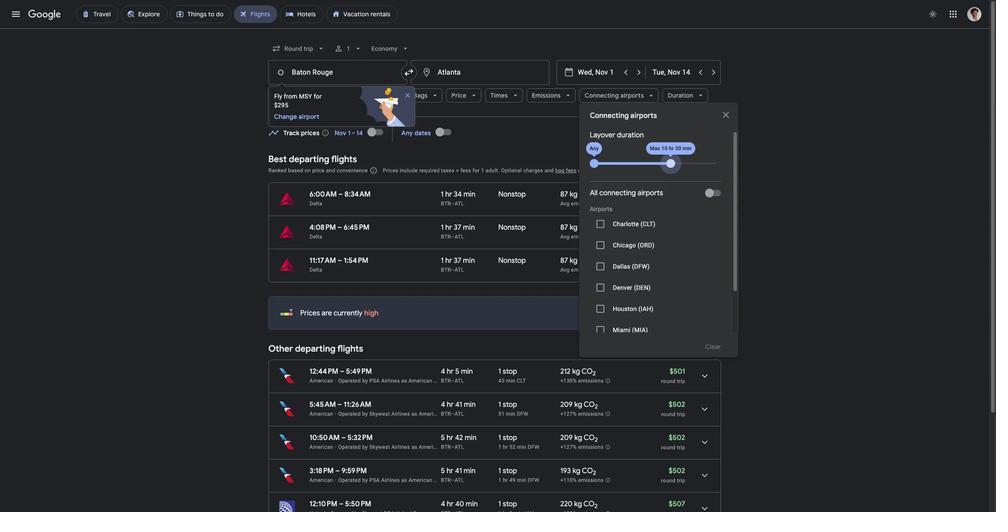 Task type: locate. For each thing, give the bounding box(es) containing it.
skywest
[[370, 411, 390, 417], [370, 444, 390, 451]]

+127% down +130%
[[560, 411, 577, 418]]

1 inside 1 hr 34 min btr – atl
[[441, 190, 444, 199]]

departing
[[289, 154, 329, 165], [295, 344, 336, 355]]

stop inside 1 stop 51 min dfw
[[503, 401, 517, 409]]

max 10 hr 30 min
[[650, 145, 692, 152]]

min inside 4 hr 5 min btr – atl
[[461, 367, 473, 376]]

1 horizontal spatial price
[[655, 310, 670, 318]]

3 avg from the top
[[560, 267, 570, 273]]

min
[[683, 145, 692, 152], [464, 190, 476, 199], [463, 223, 475, 232], [463, 256, 475, 265], [461, 367, 473, 376], [506, 378, 515, 384], [464, 401, 476, 409], [506, 411, 515, 417], [465, 434, 477, 443], [517, 444, 526, 451], [464, 467, 476, 476], [517, 478, 526, 484], [466, 500, 478, 509]]

atl inside 5 hr 41 min btr – atl
[[455, 478, 464, 484]]

main content
[[268, 121, 721, 513]]

kg for 4 hr 41 min
[[575, 401, 582, 409]]

3 1 stop flight. element from the top
[[499, 434, 517, 444]]

+127% emissions for 4 hr 41 min
[[560, 411, 604, 418]]

1 btr from the top
[[441, 201, 451, 207]]

1 209 from the top
[[560, 401, 573, 409]]

4 trip from the top
[[677, 478, 685, 484]]

1 vertical spatial dfw
[[528, 444, 539, 451]]

12:10 pm – 5:50 pm
[[310, 500, 371, 509]]

3 $502 from the top
[[669, 467, 685, 476]]

avg down the 87 kg co on the bottom
[[560, 267, 570, 273]]

1 stop from the top
[[503, 367, 517, 376]]

price
[[312, 168, 325, 174], [655, 310, 670, 318]]

1 skywest from the top
[[370, 411, 390, 417]]

flight details. leaves baton rouge metropolitan airport at 12:44 pm on wednesday, november 1 and arrives at hartsfield-jackson atlanta international airport at 5:49 pm on wednesday, november 1. image
[[694, 366, 716, 387]]

1 vertical spatial 1 hr 37 min btr – atl
[[441, 256, 475, 273]]

– inside 6:00 am – 8:34 am delta
[[339, 190, 343, 199]]

for
[[314, 93, 322, 100], [473, 168, 480, 174]]

Arrival time: 11:26 AM. text field
[[344, 401, 371, 409]]

5
[[455, 367, 459, 376], [441, 434, 445, 443], [441, 467, 445, 476]]

kg down 87 kg co avg emissions
[[570, 256, 578, 265]]

1 hr 37 min btr – atl for 6:45 pm
[[441, 223, 475, 240]]

Departure time: 3:18 PM. text field
[[310, 467, 334, 476]]

by down '9:59 pm'
[[362, 478, 368, 484]]

2 inside 87 kg co 2
[[590, 193, 593, 200]]

stop inside 1 stop 1 hr 49 min dfw
[[503, 467, 517, 476]]

trip inside $501 round trip
[[677, 379, 685, 385]]

0 vertical spatial 209
[[560, 401, 573, 409]]

3 trip from the top
[[677, 445, 685, 451]]

0 vertical spatial flights
[[331, 154, 357, 165]]

operated
[[338, 378, 361, 384], [338, 411, 361, 417], [338, 444, 361, 451], [338, 478, 361, 484]]

stop for 1 stop
[[503, 500, 517, 509]]

None field
[[268, 41, 329, 57], [368, 41, 413, 57], [268, 41, 329, 57], [368, 41, 413, 57]]

2 for 5 hr 41 min
[[593, 470, 596, 477]]

(ord)
[[638, 242, 655, 249]]

2 atl from the top
[[455, 234, 464, 240]]

7 btr from the top
[[441, 478, 451, 484]]

1 $502 from the top
[[669, 401, 685, 409]]

None text field
[[268, 60, 407, 85]]

co down airports
[[579, 223, 590, 232]]

1 vertical spatial operated by skywest airlines as american eagle
[[338, 444, 458, 451]]

0 vertical spatial airports
[[621, 92, 644, 99]]

0 vertical spatial $502 round trip
[[661, 401, 685, 418]]

1 operated from the top
[[338, 378, 361, 384]]

avg emissions down 87 kg co 2
[[560, 201, 597, 207]]

502 us dollars text field left flight details. leaves baton rouge metropolitan airport at 10:50 am on wednesday, november 1 and arrives at hartsfield-jackson atlanta international airport at 5:32 pm on wednesday, november 1. "icon"
[[669, 434, 685, 443]]

6 atl from the top
[[455, 444, 464, 451]]

btr
[[441, 201, 451, 207], [441, 234, 451, 240], [441, 267, 451, 273], [441, 378, 451, 384], [441, 411, 451, 417], [441, 444, 451, 451], [441, 478, 451, 484]]

atl inside 4 hr 41 min btr – atl
[[455, 411, 464, 417]]

avg emissions down the 87 kg co on the bottom
[[560, 267, 597, 273]]

avg down 87 kg co 2
[[560, 201, 570, 207]]

502 US dollars text field
[[669, 434, 685, 443], [669, 467, 685, 476]]

502 us dollars text field for 209
[[669, 434, 685, 443]]

0 vertical spatial operated by skywest airlines as american eagle
[[338, 411, 458, 417]]

0 vertical spatial $502
[[669, 401, 685, 409]]

round inside $501 round trip
[[661, 379, 676, 385]]

all connecting airports
[[590, 189, 663, 198]]

5 stop from the top
[[503, 500, 517, 509]]

connecting inside popup button
[[585, 92, 619, 99]]

prices right learn more about ranking icon
[[383, 168, 398, 174]]

4 btr from the top
[[441, 378, 451, 384]]

0 vertical spatial 5
[[455, 367, 459, 376]]

2 up +130% emissions
[[593, 370, 596, 378]]

1 round from the top
[[661, 379, 676, 385]]

1 stop flight. element up 43
[[499, 367, 517, 378]]

close dialog image
[[721, 110, 732, 120]]

0 vertical spatial avg
[[560, 201, 570, 207]]

1 37 from the top
[[454, 223, 461, 232]]

1 – 14
[[348, 129, 363, 137]]

emissions up 193 kg co 2 at the right bottom
[[578, 445, 604, 451]]

0 horizontal spatial for
[[314, 93, 322, 100]]

1 avg emissions from the top
[[560, 201, 597, 207]]

193 kg co 2
[[560, 467, 596, 477]]

4 1 stop flight. element from the top
[[499, 467, 517, 477]]

3 round from the top
[[661, 445, 676, 451]]

1 total duration 1 hr 37 min. element from the top
[[441, 223, 499, 233]]

$502 round trip
[[661, 401, 685, 418], [661, 434, 685, 451], [661, 467, 685, 484]]

2 operated by skywest airlines as american eagle from the top
[[338, 444, 458, 451]]

1 vertical spatial +127% emissions
[[560, 445, 604, 451]]

1 +127% from the top
[[560, 411, 577, 418]]

min inside 5 hr 41 min btr – atl
[[464, 467, 476, 476]]

btr inside 5 hr 41 min btr – atl
[[441, 478, 451, 484]]

operated by skywest airlines as american eagle for 11:26 am
[[338, 411, 458, 417]]

and left bag at the top
[[545, 168, 554, 174]]

2 operated from the top
[[338, 411, 361, 417]]

kg inside 220 kg co 2
[[574, 500, 582, 509]]

5 up the operated by psa airlines as american eagle, psa airlines as american eagle
[[455, 367, 459, 376]]

emissions for 4 hr 41 min
[[578, 411, 604, 418]]

all for all connecting airports
[[590, 189, 598, 198]]

+127% emissions down +130% emissions
[[560, 411, 604, 418]]

209 down +130%
[[560, 401, 573, 409]]

btr for 1:54 pm
[[441, 267, 451, 273]]

2 round from the top
[[661, 412, 676, 418]]

flight details. leaves baton rouge metropolitan airport at 5:45 am on wednesday, november 1 and arrives at hartsfield-jackson atlanta international airport at 11:26 am on wednesday, november 1. image
[[694, 399, 716, 420]]

may
[[578, 168, 589, 174]]

1 vertical spatial price
[[655, 310, 670, 318]]

1
[[347, 45, 350, 52], [481, 168, 484, 174], [441, 190, 444, 199], [441, 223, 444, 232], [441, 256, 444, 265], [499, 367, 501, 376], [499, 401, 501, 409], [499, 434, 501, 443], [499, 444, 502, 451], [499, 467, 501, 476], [499, 478, 502, 484], [499, 500, 501, 509]]

co inside 193 kg co 2
[[582, 467, 593, 476]]

eagle for 5 hr 42 min
[[444, 444, 458, 451]]

87
[[560, 190, 568, 199], [560, 223, 568, 232], [560, 256, 568, 265]]

miami
[[613, 327, 631, 334]]

airports inside popup button
[[621, 92, 644, 99]]

prices for prices include required taxes + fees for 1 adult. optional charges and bag fees may apply. passenger assistance
[[383, 168, 398, 174]]

5 inside 5 hr 41 min btr – atl
[[441, 467, 445, 476]]

4 hr 41 min btr – atl
[[441, 401, 476, 417]]

1 atl from the top
[[455, 201, 464, 207]]

10:50 am
[[310, 434, 340, 443]]

price button
[[446, 85, 482, 106]]

by for 11:26 am
[[362, 411, 368, 417]]

kg inside 87 kg co avg emissions
[[570, 223, 578, 232]]

any inside find the best price "region"
[[401, 129, 413, 137]]

2 502 us dollars text field from the top
[[669, 467, 685, 476]]

skywest down 11:26 am
[[370, 411, 390, 417]]

stop up 49
[[503, 467, 517, 476]]

1 stop flight. element for 5 hr 41 min
[[499, 467, 517, 477]]

0 vertical spatial dfw
[[517, 411, 528, 417]]

41 down 4 hr 5 min btr – atl
[[455, 401, 462, 409]]

duration button
[[663, 85, 708, 106]]

2 skywest from the top
[[370, 444, 390, 451]]

0 horizontal spatial and
[[326, 168, 335, 174]]

atl for 6:45 pm
[[455, 234, 464, 240]]

1 vertical spatial +127%
[[560, 445, 577, 451]]

skywest for 11:26 am
[[370, 411, 390, 417]]

kg inside 193 kg co 2
[[573, 467, 581, 476]]

co inside 220 kg co 2
[[584, 500, 595, 509]]

stop down 49
[[503, 500, 517, 509]]

atl inside 1 hr 34 min btr – atl
[[455, 201, 464, 207]]

5 for 42
[[441, 434, 445, 443]]

flight details. leaves baton rouge metropolitan airport at 12:10 pm on wednesday, november 1 and arrives at hartsfield-jackson atlanta international airport at 5:50 pm on wednesday, november 1. image
[[694, 498, 716, 513]]

btr for 6:45 pm
[[441, 234, 451, 240]]

kg down +130% emissions
[[575, 401, 582, 409]]

fees right +
[[461, 168, 471, 174]]

0 horizontal spatial fees
[[461, 168, 471, 174]]

kg down 87 kg co 2
[[570, 223, 578, 232]]

trip left flight details. leaves baton rouge metropolitan airport at 10:50 am on wednesday, november 1 and arrives at hartsfield-jackson atlanta international airport at 5:32 pm on wednesday, november 1. "icon"
[[677, 445, 685, 451]]

3 btr from the top
[[441, 267, 451, 273]]

0 vertical spatial 37
[[454, 223, 461, 232]]

co up +110% emissions
[[582, 467, 593, 476]]

fees right bag at the top
[[566, 168, 577, 174]]

1 vertical spatial avg emissions
[[560, 267, 597, 273]]

msy
[[299, 93, 312, 100]]

eagle down total duration 5 hr 41 min. element
[[434, 478, 448, 484]]

502 us dollars text field left flight details. leaves baton rouge metropolitan airport at 3:18 pm on wednesday, november 1 and arrives at hartsfield-jackson atlanta international airport at 9:59 pm on wednesday, november 1. icon
[[669, 467, 685, 476]]

Arrival time: 8:34 AM. text field
[[345, 190, 371, 199]]

kg inside 212 kg co 2
[[572, 367, 580, 376]]

1 stop flight. element up 52
[[499, 434, 517, 444]]

2 nonstop from the top
[[499, 223, 526, 232]]

1 nonstop from the top
[[499, 190, 526, 199]]

nonstop flight. element for 8:34 am
[[499, 190, 526, 200]]

all right fly
[[285, 92, 293, 99]]

delta down departure time: 4:08 pm. text box
[[310, 234, 322, 240]]

+127% for 4 hr 41 min
[[560, 411, 577, 418]]

0 vertical spatial +127%
[[560, 411, 577, 418]]

co for 4 hr 5 min
[[582, 367, 593, 376]]

4 stop from the top
[[503, 467, 517, 476]]

dfw right 52
[[528, 444, 539, 451]]

2 vertical spatial 87
[[560, 256, 568, 265]]

1 by from the top
[[362, 378, 368, 384]]

1 41 from the top
[[455, 401, 462, 409]]

co inside 87 kg co 2
[[579, 190, 590, 199]]

$501
[[670, 367, 685, 376]]

leaves baton rouge metropolitan airport at 11:17 am on wednesday, november 1 and arrives at hartsfield-jackson atlanta international airport at 1:54 pm on wednesday, november 1. element
[[310, 256, 368, 265]]

7 atl from the top
[[455, 478, 464, 484]]

4 by from the top
[[362, 478, 368, 484]]

1 inside 1 popup button
[[347, 45, 350, 52]]

btr inside 5 hr 42 min btr – atl
[[441, 444, 451, 451]]

all for all filters
[[285, 92, 293, 99]]

min inside 1 stop 1 hr 52 min dfw
[[517, 444, 526, 451]]

0 vertical spatial all
[[285, 92, 293, 99]]

prices left are
[[300, 309, 320, 318]]

51
[[499, 411, 505, 417]]

209 kg co 2 for 4 hr 41 min
[[560, 401, 598, 411]]

nonstop flight. element
[[499, 190, 526, 200], [499, 223, 526, 233], [499, 256, 526, 267]]

departing up the on
[[289, 154, 329, 165]]

round for 5 hr 42 min
[[661, 445, 676, 451]]

1 trip from the top
[[677, 379, 685, 385]]

0 vertical spatial nonstop flight. element
[[499, 190, 526, 200]]

round
[[661, 379, 676, 385], [661, 412, 676, 418], [661, 445, 676, 451], [661, 478, 676, 484]]

nonstop flight. element for 1:54 pm
[[499, 256, 526, 267]]

2 209 from the top
[[560, 434, 573, 443]]

0 vertical spatial 209 kg co 2
[[560, 401, 598, 411]]

eagle right 43
[[514, 378, 528, 384]]

1 inside 1 stop 51 min dfw
[[499, 401, 501, 409]]

2 for 1 hr 34 min
[[590, 193, 593, 200]]

2 stop from the top
[[503, 401, 517, 409]]

1 stop 1 hr 52 min dfw
[[499, 434, 539, 451]]

30
[[675, 145, 682, 152]]

3:18 pm – 9:59 pm
[[310, 467, 367, 476]]

dfw inside 1 stop 51 min dfw
[[517, 411, 528, 417]]

btr inside 1 hr 34 min btr – atl
[[441, 201, 451, 207]]

2 37 from the top
[[454, 256, 461, 265]]

2 delta from the top
[[310, 234, 322, 240]]

0 vertical spatial 4
[[441, 367, 445, 376]]

1 502 us dollars text field from the top
[[669, 434, 685, 443]]

3 87 from the top
[[560, 256, 568, 265]]

round up $507
[[661, 478, 676, 484]]

2 $502 from the top
[[669, 434, 685, 443]]

4 inside 4 hr 5 min btr – atl
[[441, 367, 445, 376]]

1 87 from the top
[[560, 190, 568, 199]]

1 vertical spatial for
[[473, 168, 480, 174]]

4 atl from the top
[[455, 378, 464, 384]]

2 41 from the top
[[455, 467, 462, 476]]

2 nonstop flight. element from the top
[[499, 223, 526, 233]]

$502 left flight details. leaves baton rouge metropolitan airport at 10:50 am on wednesday, november 1 and arrives at hartsfield-jackson atlanta international airport at 5:32 pm on wednesday, november 1. "icon"
[[669, 434, 685, 443]]

1 1 stop flight. element from the top
[[499, 367, 517, 378]]

nonstop for 8:34 am
[[499, 190, 526, 199]]

for left adult.
[[473, 168, 480, 174]]

2 vertical spatial 4
[[441, 500, 445, 509]]

leaves baton rouge metropolitan airport at 12:10 pm on wednesday, november 1 and arrives at hartsfield-jackson atlanta international airport at 5:50 pm on wednesday, november 1. element
[[310, 500, 371, 509]]

2 vertical spatial nonstop flight. element
[[499, 256, 526, 267]]

Departure time: 6:00 AM. text field
[[310, 190, 337, 199]]

connecting airports inside popup button
[[585, 92, 644, 99]]

view
[[639, 310, 653, 318]]

emissions down 87 kg co 2
[[571, 201, 597, 207]]

1 inside 1 stop flight. element
[[499, 500, 501, 509]]

5:50 pm
[[345, 500, 371, 509]]

0 vertical spatial departing
[[289, 154, 329, 165]]

5 inside 4 hr 5 min btr – atl
[[455, 367, 459, 376]]

209 for 5 hr 42 min
[[560, 434, 573, 443]]

$502 round trip for 4 hr 41 min
[[661, 401, 685, 418]]

date
[[617, 128, 631, 136]]

5 1 stop flight. element from the top
[[499, 500, 517, 510]]

3 atl from the top
[[455, 267, 464, 273]]

1 vertical spatial $502 round trip
[[661, 434, 685, 451]]

1 horizontal spatial fees
[[566, 168, 577, 174]]

3 delta from the top
[[310, 267, 322, 273]]

1 vertical spatial 209
[[560, 434, 573, 443]]

1 avg from the top
[[560, 201, 570, 207]]

Departure time: 4:08 PM. text field
[[310, 223, 336, 232]]

2 vertical spatial $502
[[669, 467, 685, 476]]

87 inside 87 kg co avg emissions
[[560, 223, 568, 232]]

for inside fly from msy for $295 change airport
[[314, 93, 322, 100]]

1 stop flight. element up 49
[[499, 467, 517, 477]]

round left flight details. leaves baton rouge metropolitan airport at 10:50 am on wednesday, november 1 and arrives at hartsfield-jackson atlanta international airport at 5:32 pm on wednesday, november 1. "icon"
[[661, 445, 676, 451]]

43
[[499, 378, 505, 384]]

1 vertical spatial all
[[590, 189, 598, 198]]

87 kg co avg emissions
[[560, 223, 597, 240]]

any inside 'layover duration any'
[[590, 143, 599, 149]]

5:32 pm
[[348, 434, 373, 443]]

1 vertical spatial skywest
[[370, 444, 390, 451]]

5 atl from the top
[[455, 411, 464, 417]]

operated down 11:26 am
[[338, 411, 361, 417]]

stop inside "1 stop 43 min clt"
[[503, 367, 517, 376]]

trip for 4 hr 41 min
[[677, 412, 685, 418]]

87 for 87 kg co
[[560, 256, 568, 265]]

emissions inside 87 kg co avg emissions
[[571, 234, 597, 240]]

1 stop flight. element down 49
[[499, 500, 517, 510]]

total duration 1 hr 37 min. element
[[441, 223, 499, 233], [441, 256, 499, 267]]

11:26 am
[[344, 401, 371, 409]]

dfw inside 1 stop 1 hr 49 min dfw
[[528, 478, 539, 484]]

4 round from the top
[[661, 478, 676, 484]]

1 vertical spatial nonstop
[[499, 223, 526, 232]]

airports down the 'assistance'
[[638, 189, 663, 198]]

co for 4 hr 40 min
[[584, 500, 595, 509]]

airlines for 4 hr 41 min
[[391, 411, 410, 417]]

departing for other
[[295, 344, 336, 355]]

hr inside 4 hr 41 min btr – atl
[[447, 401, 454, 409]]

min inside 'element'
[[466, 500, 478, 509]]

1 horizontal spatial all
[[590, 189, 598, 198]]

1 vertical spatial total duration 1 hr 37 min. element
[[441, 256, 499, 267]]

4 inside 4 hr 41 min btr – atl
[[441, 401, 445, 409]]

co inside 212 kg co 2
[[582, 367, 593, 376]]

4 for 4 hr 5 min
[[441, 367, 445, 376]]

209 kg co 2 down +130% emissions
[[560, 401, 598, 411]]

0 vertical spatial connecting airports
[[585, 92, 644, 99]]

1 vertical spatial 41
[[455, 467, 462, 476]]

1 delta from the top
[[310, 201, 322, 207]]

operated for 11:26 am
[[338, 411, 361, 417]]

round for 4 hr 5 min
[[661, 379, 676, 385]]

by down 5:49 pm
[[362, 378, 368, 384]]

1 vertical spatial 4
[[441, 401, 445, 409]]

1 horizontal spatial for
[[473, 168, 480, 174]]

airlines for 5 hr 41 min
[[381, 478, 400, 484]]

atl for 1:54 pm
[[455, 267, 464, 273]]

dfw for 209
[[528, 444, 539, 451]]

5 left 42
[[441, 434, 445, 443]]

1 vertical spatial flights
[[337, 344, 363, 355]]

0 vertical spatial total duration 1 hr 37 min. element
[[441, 223, 499, 233]]

total duration 5 hr 42 min. element
[[441, 434, 499, 444]]

avg up the 87 kg co on the bottom
[[560, 234, 570, 240]]

atl inside 5 hr 42 min btr – atl
[[455, 444, 464, 451]]

1 vertical spatial 209 kg co 2
[[560, 434, 598, 444]]

kg inside 87 kg co 2
[[570, 190, 578, 199]]

2
[[590, 193, 593, 200], [593, 370, 596, 378], [595, 403, 598, 411], [595, 437, 598, 444], [593, 470, 596, 477], [595, 503, 598, 510]]

operated by skywest airlines as american eagle
[[338, 411, 458, 417], [338, 444, 458, 451]]

by:
[[698, 166, 707, 174]]

1 horizontal spatial and
[[545, 168, 554, 174]]

bag fees button
[[555, 168, 577, 174]]

skywest for 5:32 pm
[[370, 444, 390, 451]]

1 stop flight. element up '51'
[[499, 401, 517, 411]]

main menu image
[[11, 9, 21, 19]]

1 vertical spatial 87
[[560, 223, 568, 232]]

2 4 from the top
[[441, 401, 445, 409]]

track prices
[[283, 129, 320, 137]]

2 $502 round trip from the top
[[661, 434, 685, 451]]

0 horizontal spatial prices
[[300, 309, 320, 318]]

2 for 4 hr 40 min
[[595, 503, 598, 510]]

3 $502 round trip from the top
[[661, 467, 685, 484]]

+127% emissions up 193 kg co 2 at the right bottom
[[560, 445, 604, 451]]

leaves baton rouge metropolitan airport at 6:00 am on wednesday, november 1 and arrives at hartsfield-jackson atlanta international airport at 8:34 am on wednesday, november 1. element
[[310, 190, 371, 199]]

+127%
[[560, 411, 577, 418], [560, 445, 577, 451]]

and
[[326, 168, 335, 174], [545, 168, 554, 174]]

40
[[455, 500, 464, 509]]

avg for 1 hr 37 min
[[560, 267, 570, 273]]

total duration 4 hr 41 min. element
[[441, 401, 499, 411]]

0 vertical spatial 87
[[560, 190, 568, 199]]

1 operated by skywest airlines as american eagle from the top
[[338, 411, 458, 417]]

6:00 am
[[310, 190, 337, 199]]

41 inside 4 hr 41 min btr – atl
[[455, 401, 462, 409]]

220 kg co 2
[[560, 500, 598, 510]]

2 inside 212 kg co 2
[[593, 370, 596, 378]]

atl inside 4 hr 5 min btr – atl
[[455, 378, 464, 384]]

12:44 pm
[[310, 367, 338, 376]]

3 operated from the top
[[338, 444, 361, 451]]

2 avg from the top
[[560, 234, 570, 240]]

2 vertical spatial avg
[[560, 267, 570, 273]]

1 vertical spatial avg
[[560, 234, 570, 240]]

1 vertical spatial nonstop flight. element
[[499, 223, 526, 233]]

87 inside 87 kg co 2
[[560, 190, 568, 199]]

$502 left flight details. leaves baton rouge metropolitan airport at 3:18 pm on wednesday, november 1 and arrives at hartsfield-jackson atlanta international airport at 9:59 pm on wednesday, november 1. icon
[[669, 467, 685, 476]]

1 vertical spatial prices
[[300, 309, 320, 318]]

+130%
[[560, 378, 577, 384]]

2 vertical spatial nonstop
[[499, 256, 526, 265]]

+127% for 5 hr 42 min
[[560, 445, 577, 451]]

209 up 193
[[560, 434, 573, 443]]

5 inside 5 hr 42 min btr – atl
[[441, 434, 445, 443]]

209 kg co 2
[[560, 401, 598, 411], [560, 434, 598, 444]]

trip down $501
[[677, 379, 685, 385]]

0 vertical spatial delta
[[310, 201, 322, 207]]

0 vertical spatial 502 us dollars text field
[[669, 434, 685, 443]]

2 btr from the top
[[441, 234, 451, 240]]

emissions for 1 hr 34 min
[[571, 201, 597, 207]]

1 hr 37 min btr – atl for 1:54 pm
[[441, 256, 475, 273]]

airports
[[590, 206, 613, 213]]

2 vertical spatial dfw
[[528, 478, 539, 484]]

for right msy
[[314, 93, 322, 100]]

4 up eagle,
[[441, 367, 445, 376]]

1 4 from the top
[[441, 367, 445, 376]]

dfw inside 1 stop 1 hr 52 min dfw
[[528, 444, 539, 451]]

convenience
[[337, 168, 368, 174]]

1 fees from the left
[[461, 168, 471, 174]]

87 down bag fees button
[[560, 190, 568, 199]]

airports up grid
[[631, 111, 657, 120]]

4 down eagle,
[[441, 401, 445, 409]]

trip for 4 hr 5 min
[[677, 379, 685, 385]]

– inside 11:17 am – 1:54 pm delta
[[338, 256, 342, 265]]

only button
[[686, 320, 721, 341]]

round down 502 us dollars text box
[[661, 412, 676, 418]]

kg up 193 kg co 2 at the right bottom
[[575, 434, 582, 443]]

0 vertical spatial 41
[[455, 401, 462, 409]]

0 horizontal spatial all
[[285, 92, 293, 99]]

37 for 1:54 pm
[[454, 256, 461, 265]]

1 +127% emissions from the top
[[560, 411, 604, 418]]

atl for 9:59 pm
[[455, 478, 464, 484]]

0 vertical spatial prices
[[383, 168, 398, 174]]

1 stop flight. element for 4 hr 40 min
[[499, 500, 517, 510]]

1 vertical spatial 37
[[454, 256, 461, 265]]

None text field
[[411, 60, 550, 85]]

min inside "1 stop 43 min clt"
[[506, 378, 515, 384]]

bags
[[414, 92, 428, 99]]

3 4 from the top
[[441, 500, 445, 509]]

prices
[[383, 168, 398, 174], [300, 309, 320, 318]]

41 for 4
[[455, 401, 462, 409]]

4 left 40 at the left
[[441, 500, 445, 509]]

2 by from the top
[[362, 411, 368, 417]]

by down 5:32 pm
[[362, 444, 368, 451]]

Arrival time: 9:59 PM. text field
[[342, 467, 367, 476]]

5 btr from the top
[[441, 411, 451, 417]]

3 nonstop flight. element from the top
[[499, 256, 526, 267]]

delta inside 6:00 am – 8:34 am delta
[[310, 201, 322, 207]]

btr for 5:32 pm
[[441, 444, 451, 451]]

grid
[[633, 128, 645, 136]]

2 vertical spatial airports
[[638, 189, 663, 198]]

0 vertical spatial price
[[312, 168, 325, 174]]

0 vertical spatial connecting
[[585, 92, 619, 99]]

2 avg emissions from the top
[[560, 267, 597, 273]]

2 +127% emissions from the top
[[560, 445, 604, 451]]

kg right 212
[[572, 367, 580, 376]]

btr for 5:49 pm
[[441, 378, 451, 384]]

None search field
[[268, 38, 739, 383]]

2 vertical spatial delta
[[310, 267, 322, 273]]

1 vertical spatial departing
[[295, 344, 336, 355]]

total duration 4 hr 40 min. element
[[441, 500, 499, 510]]

flights for best departing flights
[[331, 154, 357, 165]]

departing up the departure time: 12:44 pm. text box
[[295, 344, 336, 355]]

connecting airports up date grid button
[[590, 111, 657, 120]]

Departure text field
[[578, 61, 619, 84]]

co up +130% emissions
[[582, 367, 593, 376]]

kg for 4 hr 5 min
[[572, 367, 580, 376]]

psa down 5:49 pm text box
[[370, 378, 380, 384]]

prices are currently high
[[300, 309, 379, 318]]

stop up 52
[[503, 434, 517, 443]]

all inside button
[[285, 92, 293, 99]]

price
[[452, 92, 467, 99]]

nonstop flight. element for 6:45 pm
[[499, 223, 526, 233]]

209 kg co 2 up 193 kg co 2 at the right bottom
[[560, 434, 598, 444]]

1 vertical spatial $502
[[669, 434, 685, 443]]

flights up 5:49 pm text box
[[337, 344, 363, 355]]

skywest down arrival time: 5:32 pm. text field
[[370, 444, 390, 451]]

3 by from the top
[[362, 444, 368, 451]]

operated down arrival time: 9:59 pm. text field
[[338, 478, 361, 484]]

6 btr from the top
[[441, 444, 451, 451]]

dfw right 49
[[528, 478, 539, 484]]

delta inside 4:08 pm – 6:45 pm delta
[[310, 234, 322, 240]]

0 vertical spatial nonstop
[[499, 190, 526, 199]]

1 nonstop flight. element from the top
[[499, 190, 526, 200]]

1 vertical spatial delta
[[310, 234, 322, 240]]

btr inside 4 hr 5 min btr – atl
[[441, 378, 451, 384]]

loading results progress bar
[[0, 28, 990, 30]]

$502 left flight details. leaves baton rouge metropolitan airport at 5:45 am on wednesday, november 1 and arrives at hartsfield-jackson atlanta international airport at 11:26 am on wednesday, november 1. icon
[[669, 401, 685, 409]]

avg emissions for 1 hr 34 min
[[560, 201, 597, 207]]

3 stop from the top
[[503, 434, 517, 443]]

duration
[[668, 92, 693, 99]]

2 inside 193 kg co 2
[[593, 470, 596, 477]]

2 1 stop flight. element from the top
[[499, 401, 517, 411]]

avg
[[560, 201, 570, 207], [560, 234, 570, 240], [560, 267, 570, 273]]

2 vertical spatial $502 round trip
[[661, 467, 685, 484]]

stop up '51'
[[503, 401, 517, 409]]

+127% up 193
[[560, 445, 577, 451]]

trip down 502 us dollars text box
[[677, 412, 685, 418]]

2 +127% from the top
[[560, 445, 577, 451]]

2 total duration 1 hr 37 min. element from the top
[[441, 256, 499, 267]]

operated down leaves baton rouge metropolitan airport at 12:44 pm on wednesday, november 1 and arrives at hartsfield-jackson atlanta international airport at 5:49 pm on wednesday, november 1. element
[[338, 378, 361, 384]]

1 horizontal spatial prices
[[383, 168, 398, 174]]

connecting up layover
[[590, 111, 629, 120]]

1 $502 round trip from the top
[[661, 401, 685, 418]]

price right view
[[655, 310, 670, 318]]

3 nonstop from the top
[[499, 256, 526, 265]]

atl for 5:32 pm
[[455, 444, 464, 451]]

41 for 5
[[455, 467, 462, 476]]

kg right 193
[[573, 467, 581, 476]]

eagle down total duration 4 hr 41 min. element on the bottom
[[444, 411, 458, 417]]

2 up airports
[[590, 193, 593, 200]]

flight details. leaves baton rouge metropolitan airport at 10:50 am on wednesday, november 1 and arrives at hartsfield-jackson atlanta international airport at 5:32 pm on wednesday, november 1. image
[[694, 432, 716, 453]]

2 and from the left
[[545, 168, 554, 174]]

Arrival time: 6:45 PM. text field
[[344, 223, 370, 232]]

1 1 hr 37 min btr – atl from the top
[[441, 223, 475, 240]]

total duration 1 hr 37 min. element for 6:45 pm
[[441, 223, 499, 233]]

0 vertical spatial for
[[314, 93, 322, 100]]

times
[[491, 92, 508, 99]]

2 inside 220 kg co 2
[[595, 503, 598, 510]]

41 inside 5 hr 41 min btr – atl
[[455, 467, 462, 476]]

co up airports
[[579, 190, 590, 199]]

emissions down 212 kg co 2
[[578, 378, 604, 384]]

hr inside 5 hr 41 min btr – atl
[[447, 467, 453, 476]]

round for 5 hr 41 min
[[661, 478, 676, 484]]

1 vertical spatial 5
[[441, 434, 445, 443]]

0 vertical spatial skywest
[[370, 411, 390, 417]]

flights
[[331, 154, 357, 165], [337, 344, 363, 355]]

2 up 193 kg co 2 at the right bottom
[[595, 437, 598, 444]]

2 vertical spatial 5
[[441, 467, 445, 476]]

optional
[[501, 168, 522, 174]]

2 87 from the top
[[560, 223, 568, 232]]

0 vertical spatial +127% emissions
[[560, 411, 604, 418]]

american
[[310, 378, 333, 384], [409, 378, 432, 384], [489, 378, 513, 384], [310, 411, 333, 417], [419, 411, 443, 417], [310, 444, 333, 451], [419, 444, 443, 451], [310, 478, 333, 484], [409, 478, 432, 484]]

avg inside 87 kg co avg emissions
[[560, 234, 570, 240]]

price right the on
[[312, 168, 325, 174]]

2 fees from the left
[[566, 168, 577, 174]]

stop up 43
[[503, 367, 517, 376]]

0 vertical spatial 1 hr 37 min btr – atl
[[441, 223, 475, 240]]

(clt)
[[641, 221, 656, 228]]

delta down departure time: 6:00 am. text field
[[310, 201, 322, 207]]

sort by: button
[[681, 162, 721, 178]]

1 209 kg co 2 from the top
[[560, 401, 598, 411]]

by down 11:26 am
[[362, 411, 368, 417]]

37
[[454, 223, 461, 232], [454, 256, 461, 265]]

avg emissions
[[560, 201, 597, 207], [560, 267, 597, 273]]

1 vertical spatial 502 us dollars text field
[[669, 467, 685, 476]]

2 209 kg co 2 from the top
[[560, 434, 598, 444]]

eagle,
[[434, 378, 449, 384]]

avg emissions for 1 hr 37 min
[[560, 267, 597, 273]]

0 vertical spatial avg emissions
[[560, 201, 597, 207]]

delta inside 11:17 am – 1:54 pm delta
[[310, 267, 322, 273]]

stop inside 1 stop 1 hr 52 min dfw
[[503, 434, 517, 443]]

as
[[401, 378, 407, 384], [482, 378, 488, 384], [412, 411, 417, 417], [412, 444, 417, 451], [401, 478, 407, 484]]

2 1 hr 37 min btr – atl from the top
[[441, 256, 475, 273]]

delta
[[310, 201, 322, 207], [310, 234, 322, 240], [310, 267, 322, 273]]

psa up 5:50 pm
[[370, 478, 380, 484]]

kg
[[570, 190, 578, 199], [570, 223, 578, 232], [570, 256, 578, 265], [572, 367, 580, 376], [575, 401, 582, 409], [575, 434, 582, 443], [573, 467, 581, 476], [574, 500, 582, 509]]

round for 4 hr 41 min
[[661, 412, 676, 418]]

4 operated from the top
[[338, 478, 361, 484]]

87 down 87 kg co avg emissions
[[560, 256, 568, 265]]

btr inside 4 hr 41 min btr – atl
[[441, 411, 451, 417]]

1 stop flight. element
[[499, 367, 517, 378], [499, 401, 517, 411], [499, 434, 517, 444], [499, 467, 517, 477], [499, 500, 517, 510]]

co up 193 kg co 2 at the right bottom
[[584, 434, 595, 443]]

emissions down 193 kg co 2 at the right bottom
[[578, 478, 604, 484]]

2 trip from the top
[[677, 412, 685, 418]]

sort
[[684, 166, 697, 174]]

502 us dollars text field for 193
[[669, 467, 685, 476]]



Task type: describe. For each thing, give the bounding box(es) containing it.
87 for 87 kg co 2
[[560, 190, 568, 199]]

209 for 4 hr 41 min
[[560, 401, 573, 409]]

hr inside 'element'
[[447, 500, 454, 509]]

Departure time: 12:10 PM. text field
[[310, 500, 337, 509]]

by for 5:49 pm
[[362, 378, 368, 384]]

delta for 11:17 am
[[310, 267, 322, 273]]

operated by psa airlines as american eagle, psa airlines as american eagle
[[338, 378, 528, 384]]

$502 for 4 hr 41 min
[[669, 401, 685, 409]]

airlines for 5 hr 42 min
[[391, 444, 410, 451]]

atl for 11:26 am
[[455, 411, 464, 417]]

37 for 6:45 pm
[[454, 223, 461, 232]]

hr inside 1 hr 34 min btr – atl
[[445, 190, 452, 199]]

Departure time: 12:44 PM. text field
[[310, 367, 338, 376]]

departing for best
[[289, 154, 329, 165]]

charlotte (clt)
[[613, 221, 656, 228]]

220
[[560, 500, 573, 509]]

by for 9:59 pm
[[362, 478, 368, 484]]

– inside 5 hr 42 min btr – atl
[[451, 444, 455, 451]]

atl for 8:34 am
[[455, 201, 464, 207]]

nonstop for 1:54 pm
[[499, 256, 526, 265]]

prices
[[301, 129, 320, 137]]

fly from msy for $295 change airport
[[274, 93, 322, 121]]

co for 4 hr 41 min
[[584, 401, 595, 409]]

denver
[[613, 284, 633, 291]]

Arrival time: 5:49 PM. text field
[[346, 367, 372, 376]]

operated for 5:49 pm
[[338, 378, 361, 384]]

houston
[[613, 306, 637, 313]]

american down 10:50 am "text field"
[[310, 444, 333, 451]]

co for 1 hr 34 min
[[579, 190, 590, 199]]

1 stop flight. element for 4 hr 5 min
[[499, 367, 517, 378]]

212 kg co 2
[[560, 367, 596, 378]]

Arrival time: 5:32 PM. text field
[[348, 434, 373, 443]]

hr inside 4 hr 5 min btr – atl
[[447, 367, 454, 376]]

as for 4 hr 41 min
[[412, 411, 417, 417]]

4 for 4 hr 41 min
[[441, 401, 445, 409]]

delta for 6:00 am
[[310, 201, 322, 207]]

main content containing best departing flights
[[268, 121, 721, 513]]

operated by psa airlines as american eagle
[[338, 478, 448, 484]]

any dates
[[401, 129, 431, 137]]

stop for 1 stop 43 min clt
[[503, 367, 517, 376]]

kg for 1 hr 34 min
[[570, 190, 578, 199]]

$507
[[669, 500, 685, 509]]

1 stop 43 min clt
[[499, 367, 526, 384]]

any for any
[[590, 145, 599, 152]]

1:54 pm
[[344, 256, 368, 265]]

atl for 5:49 pm
[[455, 378, 464, 384]]

operated for 5:32 pm
[[338, 444, 361, 451]]

filters
[[294, 92, 311, 99]]

american down 3:18 pm text box
[[310, 478, 333, 484]]

operated for 9:59 pm
[[338, 478, 361, 484]]

apply.
[[590, 168, 605, 174]]

swap origin and destination. image
[[404, 67, 414, 78]]

min inside 1 stop 1 hr 49 min dfw
[[517, 478, 526, 484]]

min inside 5 hr 42 min btr – atl
[[465, 434, 477, 443]]

emissions
[[532, 92, 561, 99]]

kg for 5 hr 42 min
[[575, 434, 582, 443]]

6:45 pm
[[344, 223, 370, 232]]

507 US dollars text field
[[669, 500, 685, 509]]

12:10 pm
[[310, 500, 337, 509]]

find the best price region
[[268, 121, 721, 147]]

american left clt at the bottom right of page
[[489, 378, 513, 384]]

american left eagle,
[[409, 378, 432, 384]]

psa for 5
[[370, 478, 380, 484]]

leaves baton rouge metropolitan airport at 5:45 am on wednesday, november 1 and arrives at hartsfield-jackson atlanta international airport at 11:26 am on wednesday, november 1. element
[[310, 401, 371, 409]]

4 inside 'element'
[[441, 500, 445, 509]]

layover (1 of 1) is a 43 min layover at charlotte douglas international airport in charlotte. element
[[499, 378, 556, 385]]

as for 5 hr 41 min
[[401, 478, 407, 484]]

avg for 1 hr 34 min
[[560, 201, 570, 207]]

chicago (ord)
[[613, 242, 655, 249]]

nonstop for 6:45 pm
[[499, 223, 526, 232]]

+130% emissions
[[560, 378, 604, 384]]

ranked based on price and convenience
[[268, 168, 368, 174]]

btr for 11:26 am
[[441, 411, 451, 417]]

hr inside 1 stop 1 hr 52 min dfw
[[503, 444, 508, 451]]

hr inside 1 stop 1 hr 49 min dfw
[[503, 478, 508, 484]]

min inside 1 hr 34 min btr – atl
[[464, 190, 476, 199]]

– inside 4:08 pm – 6:45 pm delta
[[338, 223, 342, 232]]

(den)
[[634, 284, 651, 291]]

– inside 5 hr 41 min btr – atl
[[451, 478, 455, 484]]

assistance
[[634, 168, 661, 174]]

total duration 5 hr 41 min. element
[[441, 467, 499, 477]]

1 vertical spatial connecting airports
[[590, 111, 657, 120]]

5:49 pm
[[346, 367, 372, 376]]

1 stop
[[499, 500, 517, 509]]

12:44 pm – 5:49 pm
[[310, 367, 372, 376]]

2 for 4 hr 5 min
[[593, 370, 596, 378]]

Arrival time: 1:54 PM. text field
[[344, 256, 368, 265]]

operated by skywest airlines as american eagle for 5:32 pm
[[338, 444, 458, 451]]

passenger
[[606, 168, 632, 174]]

american down 5:45 am text field
[[310, 411, 333, 417]]

adult.
[[486, 168, 500, 174]]

49
[[510, 478, 516, 484]]

42
[[455, 434, 463, 443]]

min inside 1 stop 51 min dfw
[[506, 411, 515, 417]]

psa for 4
[[370, 378, 380, 384]]

5 for 41
[[441, 467, 445, 476]]

emissions for 5 hr 42 min
[[578, 445, 604, 451]]

2 for 5 hr 42 min
[[595, 437, 598, 444]]

layover
[[590, 131, 615, 140]]

airlines for 4 hr 5 min
[[381, 378, 400, 384]]

min inside 4 hr 41 min btr – atl
[[464, 401, 476, 409]]

btr for 8:34 am
[[441, 201, 451, 207]]

layover (1 of 1) is a 1 hr 49 min layover at dallas/fort worth international airport in dallas. element
[[499, 477, 556, 484]]

1 vertical spatial connecting
[[590, 111, 629, 120]]

leaves baton rouge metropolitan airport at 12:44 pm on wednesday, november 1 and arrives at hartsfield-jackson atlanta international airport at 5:49 pm on wednesday, november 1. element
[[310, 367, 372, 376]]

52
[[510, 444, 516, 451]]

best
[[268, 154, 287, 165]]

stop for 1 stop 1 hr 52 min dfw
[[503, 434, 517, 443]]

9:59 pm
[[342, 467, 367, 476]]

bag
[[555, 168, 565, 174]]

trip for 5 hr 42 min
[[677, 445, 685, 451]]

miami (mia)
[[613, 327, 648, 334]]

eagle for 4 hr 41 min
[[444, 411, 458, 417]]

2 for 4 hr 41 min
[[595, 403, 598, 411]]

501 US dollars text field
[[670, 367, 685, 376]]

american down 12:44 pm
[[310, 378, 333, 384]]

learn more about ranking image
[[370, 167, 378, 175]]

Departure time: 11:17 AM. text field
[[310, 256, 336, 265]]

nov
[[335, 129, 346, 137]]

chicago
[[613, 242, 636, 249]]

+110%
[[560, 478, 577, 484]]

charges
[[524, 168, 543, 174]]

1 vertical spatial airports
[[631, 111, 657, 120]]

Return text field
[[653, 61, 693, 84]]

kg for 5 hr 41 min
[[573, 467, 581, 476]]

co inside 87 kg co avg emissions
[[579, 223, 590, 232]]

history
[[672, 310, 693, 318]]

american left 5 hr 41 min btr – atl
[[409, 478, 432, 484]]

$502 round trip for 5 hr 42 min
[[661, 434, 685, 451]]

hr inside 5 hr 42 min btr – atl
[[447, 434, 453, 443]]

connecting
[[600, 189, 636, 198]]

$295
[[274, 102, 288, 109]]

1 stop flight. element for 5 hr 42 min
[[499, 434, 517, 444]]

10:50 am – 5:32 pm
[[310, 434, 373, 443]]

Departure time: 10:50 AM. text field
[[310, 434, 340, 443]]

11:17 am
[[310, 256, 336, 265]]

– inside 1 hr 34 min btr – atl
[[451, 201, 455, 207]]

$502 for 5 hr 41 min
[[669, 467, 685, 476]]

any for any dates
[[401, 129, 413, 137]]

american up 5 hr 41 min btr – atl
[[419, 444, 443, 451]]

sort by:
[[684, 166, 707, 174]]

view price history
[[639, 310, 693, 318]]

learn more about tracked prices image
[[321, 129, 329, 137]]

trip for 5 hr 41 min
[[677, 478, 685, 484]]

$502 round trip for 5 hr 41 min
[[661, 467, 685, 484]]

leaves baton rouge metropolitan airport at 3:18 pm on wednesday, november 1 and arrives at hartsfield-jackson atlanta international airport at 9:59 pm on wednesday, november 1. element
[[310, 467, 367, 476]]

on
[[305, 168, 311, 174]]

flight details. leaves baton rouge metropolitan airport at 3:18 pm on wednesday, november 1 and arrives at hartsfield-jackson atlanta international airport at 9:59 pm on wednesday, november 1. image
[[694, 465, 716, 486]]

track
[[283, 129, 300, 137]]

american down the operated by psa airlines as american eagle, psa airlines as american eagle
[[419, 411, 443, 417]]

– inside 4 hr 41 min btr – atl
[[451, 411, 455, 417]]

leaves baton rouge metropolitan airport at 10:50 am on wednesday, november 1 and arrives at hartsfield-jackson atlanta international airport at 5:32 pm on wednesday, november 1. element
[[310, 434, 373, 443]]

co for 5 hr 42 min
[[584, 434, 595, 443]]

fly
[[274, 93, 282, 100]]

eagle for 5 hr 41 min
[[434, 478, 448, 484]]

layover (1 of 1) is a 51 min layover at dallas/fort worth international airport in dallas. element
[[499, 411, 556, 418]]

Arrival time: 5:50 PM. text field
[[345, 500, 371, 509]]

passenger assistance button
[[606, 168, 661, 174]]

other
[[268, 344, 293, 355]]

flights for other departing flights
[[337, 344, 363, 355]]

change appearance image
[[922, 4, 944, 25]]

nov 1 – 14
[[335, 129, 363, 137]]

+
[[456, 168, 459, 174]]

as for 5 hr 42 min
[[412, 444, 417, 451]]

total duration 1 hr 34 min. element
[[441, 190, 499, 200]]

dfw for 193
[[528, 478, 539, 484]]

psa right eagle,
[[450, 378, 460, 384]]

4 hr 5 min btr – atl
[[441, 367, 473, 384]]

1 stop 1 hr 49 min dfw
[[499, 467, 539, 484]]

based
[[288, 168, 303, 174]]

– inside 4 hr 5 min btr – atl
[[451, 378, 455, 384]]

1 button
[[331, 38, 366, 59]]

emissions for 1 hr 37 min
[[571, 267, 597, 273]]

date grid button
[[594, 124, 652, 140]]

high
[[364, 309, 379, 318]]

emissions for 5 hr 41 min
[[578, 478, 604, 484]]

1 stop 51 min dfw
[[499, 401, 528, 417]]

4:08 pm – 6:45 pm delta
[[310, 223, 370, 240]]

dallas
[[613, 263, 631, 270]]

bags button
[[408, 85, 443, 106]]

none search field containing connecting airports
[[268, 38, 739, 383]]

5:45 am – 11:26 am
[[310, 401, 371, 409]]

times button
[[485, 85, 523, 106]]

close image
[[404, 92, 411, 99]]

3:18 pm
[[310, 467, 334, 476]]

duration
[[617, 131, 644, 140]]

prices include required taxes + fees for 1 adult. optional charges and bag fees may apply. passenger assistance
[[383, 168, 661, 174]]

Departure time: 5:45 AM. text field
[[310, 401, 336, 409]]

taxes
[[441, 168, 455, 174]]

1 inside "1 stop 43 min clt"
[[499, 367, 501, 376]]

charlotte
[[613, 221, 639, 228]]

co for 5 hr 41 min
[[582, 467, 593, 476]]

co down 87 kg co avg emissions
[[579, 256, 590, 265]]

delta for 4:08 pm
[[310, 234, 322, 240]]

by for 5:32 pm
[[362, 444, 368, 451]]

leaves baton rouge metropolitan airport at 4:08 pm on wednesday, november 1 and arrives at hartsfield-jackson atlanta international airport at 6:45 pm on wednesday, november 1. element
[[310, 223, 370, 232]]

total duration 1 hr 37 min. element for 1:54 pm
[[441, 256, 499, 267]]

airlines inside 'popup button'
[[368, 92, 390, 99]]

total duration 4 hr 5 min. element
[[441, 367, 499, 378]]

emissions button
[[527, 85, 576, 106]]

btr for 9:59 pm
[[441, 478, 451, 484]]

dallas (dfw)
[[613, 263, 650, 270]]

0 horizontal spatial price
[[312, 168, 325, 174]]

layover (1 of 1) is a 1 hr 52 min layover at dallas/fort worth international airport in dallas. element
[[499, 444, 556, 451]]

8:34 am
[[345, 190, 371, 199]]

hr inside search box
[[669, 145, 674, 152]]

clt
[[517, 378, 526, 384]]

4:08 pm
[[310, 223, 336, 232]]

1 and from the left
[[326, 168, 335, 174]]

as for 4 hr 5 min
[[401, 378, 407, 384]]

stop for 1 stop 1 hr 49 min dfw
[[503, 467, 517, 476]]

5 hr 41 min btr – atl
[[441, 467, 476, 484]]

502 US dollars text field
[[669, 401, 685, 409]]



Task type: vqa. For each thing, say whether or not it's contained in the screenshot.
4
yes



